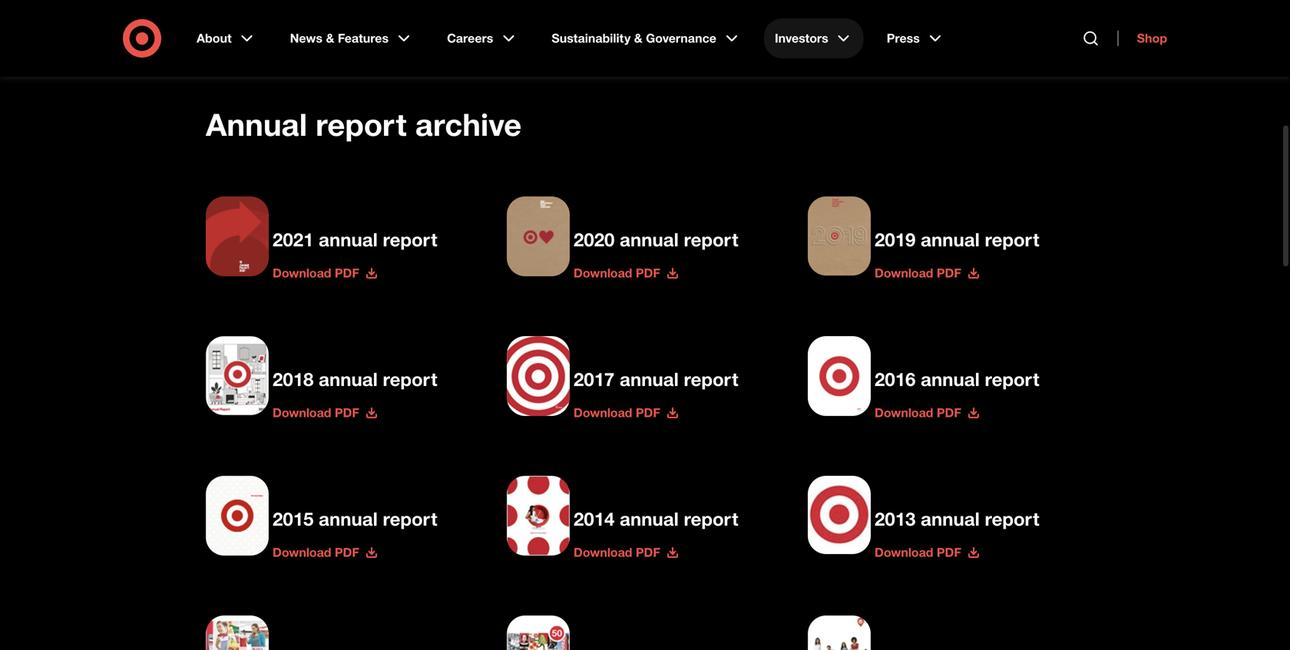 Task type: describe. For each thing, give the bounding box(es) containing it.
pdf for 2019
[[937, 266, 961, 281]]

report for 2017 annual report
[[684, 368, 738, 391]]

a red heart on a brown surface image
[[507, 197, 570, 276]]

annual for 2013
[[921, 508, 980, 530]]

about
[[197, 31, 232, 46]]

annual report archive
[[206, 106, 522, 143]]

2013
[[875, 508, 916, 530]]

sustainability
[[552, 31, 631, 46]]

pdf for 2014
[[636, 545, 660, 560]]

2017
[[574, 368, 615, 391]]

download pdf for 2014
[[574, 545, 660, 560]]

& for features
[[326, 31, 334, 46]]

pdf for 2013
[[937, 545, 961, 560]]

download for 2017
[[574, 405, 632, 420]]

download pdf for 2013
[[875, 545, 961, 560]]

about link
[[186, 18, 267, 58]]

shop link
[[1118, 31, 1167, 46]]

bullseye icon image for 2015 annual report
[[206, 476, 269, 556]]

governance
[[646, 31, 716, 46]]

download pdf link for 2013
[[875, 545, 980, 561]]

2019 annual report
[[875, 228, 1039, 251]]

2020
[[574, 228, 615, 251]]

pdf for 2016
[[937, 405, 961, 420]]

download for 2020
[[574, 266, 632, 281]]

2021 annual report
[[273, 228, 437, 251]]

annual for 2021
[[319, 228, 378, 251]]

embossed brown cover image
[[808, 197, 871, 276]]

press
[[887, 31, 920, 46]]

& for governance
[[634, 31, 643, 46]]

careers
[[447, 31, 493, 46]]

icon image
[[507, 336, 570, 416]]

archive
[[415, 106, 522, 143]]

pdf for 2020
[[636, 266, 660, 281]]

annual for 2015
[[319, 508, 378, 530]]

investors
[[775, 31, 828, 46]]

report for 2018 annual report
[[383, 368, 437, 391]]

report for 2015 annual report
[[383, 508, 437, 530]]

features
[[338, 31, 389, 46]]

annual for 2014
[[620, 508, 679, 530]]

pdf for 2015
[[335, 545, 359, 560]]

news & features
[[290, 31, 389, 46]]

2018 annual report
[[273, 368, 437, 391]]

download pdf for 2019
[[875, 266, 961, 281]]

download for 2018
[[273, 405, 331, 420]]

download pdf link for 2020
[[574, 266, 679, 281]]

download for 2021
[[273, 266, 331, 281]]

2016
[[875, 368, 916, 391]]

a close-up of a machine image
[[206, 336, 269, 415]]

report for 2013 annual report
[[985, 508, 1039, 530]]

shop
[[1137, 31, 1167, 46]]

annual for 2020
[[620, 228, 679, 251]]

2013 annual report
[[875, 508, 1039, 530]]

report for 2021 annual report
[[383, 228, 437, 251]]

report for 2014 annual report
[[684, 508, 738, 530]]



Task type: locate. For each thing, give the bounding box(es) containing it.
download for 2019
[[875, 266, 933, 281]]

download pdf link down 2014 annual report
[[574, 545, 679, 561]]

download pdf for 2016
[[875, 405, 961, 420]]

annual right 2020
[[620, 228, 679, 251]]

0 horizontal spatial &
[[326, 31, 334, 46]]

2014 annual report
[[574, 508, 738, 530]]

1 horizontal spatial bullseye icon image
[[808, 336, 871, 416]]

download pdf
[[273, 266, 359, 281], [574, 266, 660, 281], [875, 266, 961, 281], [273, 405, 359, 420], [574, 405, 660, 420], [875, 405, 961, 420], [273, 545, 359, 560], [574, 545, 660, 560], [875, 545, 961, 560]]

download pdf link down 2021 annual report
[[273, 266, 378, 281]]

bullseye icon image for 2016 annual report
[[808, 336, 871, 416]]

annual right 2016
[[921, 368, 980, 391]]

download pdf link down the 2015 annual report
[[273, 545, 378, 561]]

pdf down 2020 annual report
[[636, 266, 660, 281]]

download pdf for 2015
[[273, 545, 359, 560]]

annual right 2019
[[921, 228, 980, 251]]

annual for 2019
[[921, 228, 980, 251]]

download pdf down 2015
[[273, 545, 359, 560]]

download for 2016
[[875, 405, 933, 420]]

download down the 2021 on the left of the page
[[273, 266, 331, 281]]

& left governance
[[634, 31, 643, 46]]

download down 2019
[[875, 266, 933, 281]]

download pdf link for 2015
[[273, 545, 378, 561]]

download pdf down 2017
[[574, 405, 660, 420]]

download down 2018
[[273, 405, 331, 420]]

download pdf link for 2014
[[574, 545, 679, 561]]

download pdf link down 2017 annual report
[[574, 405, 679, 421]]

download for 2015
[[273, 545, 331, 560]]

2017 annual report
[[574, 368, 738, 391]]

download pdf link down 2020 annual report
[[574, 266, 679, 281]]

bullseye icon image
[[808, 336, 871, 416], [206, 476, 269, 556]]

news & features link
[[279, 18, 424, 58]]

2 & from the left
[[634, 31, 643, 46]]

pdf for 2021
[[335, 266, 359, 281]]

bullseye icon image left 2015
[[206, 476, 269, 556]]

pdf down the 2015 annual report
[[335, 545, 359, 560]]

report for 2016 annual report
[[985, 368, 1039, 391]]

download pdf link for 2021
[[273, 266, 378, 281]]

0 horizontal spatial bullseye icon image
[[206, 476, 269, 556]]

pdf down 2016 annual report
[[937, 405, 961, 420]]

annual for 2017
[[620, 368, 679, 391]]

1 horizontal spatial &
[[634, 31, 643, 46]]

download for 2014
[[574, 545, 632, 560]]

download pdf down 2019
[[875, 266, 961, 281]]

annual right the 2021 on the left of the page
[[319, 228, 378, 251]]

pdf down 2017 annual report
[[636, 405, 660, 420]]

2018
[[273, 368, 314, 391]]

annual
[[319, 228, 378, 251], [620, 228, 679, 251], [921, 228, 980, 251], [319, 368, 378, 391], [620, 368, 679, 391], [921, 368, 980, 391], [319, 508, 378, 530], [620, 508, 679, 530], [921, 508, 980, 530]]

2015
[[273, 508, 314, 530]]

download for 2013
[[875, 545, 933, 560]]

download down 2017
[[574, 405, 632, 420]]

2014
[[574, 508, 615, 530]]

annual right 2017
[[620, 368, 679, 391]]

download down 2015
[[273, 545, 331, 560]]

download pdf link down 2019 annual report
[[875, 266, 980, 281]]

download pdf down 2016
[[875, 405, 961, 420]]

annual for 2016
[[921, 368, 980, 391]]

download pdf link down the 2018 annual report
[[273, 405, 378, 421]]

report for 2020 annual report
[[684, 228, 738, 251]]

0 vertical spatial bullseye icon image
[[808, 336, 871, 416]]

pdf for 2018
[[335, 405, 359, 420]]

background pattern image
[[507, 476, 570, 556]]

download pdf link for 2017
[[574, 405, 679, 421]]

2021
[[273, 228, 314, 251]]

download pdf for 2018
[[273, 405, 359, 420]]

1 vertical spatial bullseye icon image
[[206, 476, 269, 556]]

download down 2014
[[574, 545, 632, 560]]

download pdf for 2017
[[574, 405, 660, 420]]

download pdf down 2020
[[574, 266, 660, 281]]

download
[[273, 266, 331, 281], [574, 266, 632, 281], [875, 266, 933, 281], [273, 405, 331, 420], [574, 405, 632, 420], [875, 405, 933, 420], [273, 545, 331, 560], [574, 545, 632, 560], [875, 545, 933, 560]]

annual right 2014
[[620, 508, 679, 530]]

annual
[[206, 106, 307, 143]]

& inside sustainability & governance link
[[634, 31, 643, 46]]

& right news
[[326, 31, 334, 46]]

investors link
[[764, 18, 864, 58]]

& inside news & features link
[[326, 31, 334, 46]]

sustainability & governance link
[[541, 18, 752, 58]]

download down 2020
[[574, 266, 632, 281]]

download pdf link for 2019
[[875, 266, 980, 281]]

1 & from the left
[[326, 31, 334, 46]]

annual right 2015
[[319, 508, 378, 530]]

download pdf link down 2016 annual report
[[875, 405, 980, 421]]

report
[[316, 106, 407, 143], [383, 228, 437, 251], [684, 228, 738, 251], [985, 228, 1039, 251], [383, 368, 437, 391], [684, 368, 738, 391], [985, 368, 1039, 391], [383, 508, 437, 530], [684, 508, 738, 530], [985, 508, 1039, 530]]

download pdf down 2014
[[574, 545, 660, 560]]

report for 2019 annual report
[[985, 228, 1039, 251]]

pdf
[[335, 266, 359, 281], [636, 266, 660, 281], [937, 266, 961, 281], [335, 405, 359, 420], [636, 405, 660, 420], [937, 405, 961, 420], [335, 545, 359, 560], [636, 545, 660, 560], [937, 545, 961, 560]]

2019
[[875, 228, 916, 251]]

2015 annual report
[[273, 508, 437, 530]]

annual right 2018
[[319, 368, 378, 391]]

download down 2013
[[875, 545, 933, 560]]

download pdf down 2018
[[273, 405, 359, 420]]

pdf down the 2018 annual report
[[335, 405, 359, 420]]

download pdf link down 2013 annual report
[[875, 545, 980, 561]]

download pdf for 2021
[[273, 266, 359, 281]]

download down 2016
[[875, 405, 933, 420]]

download pdf down the 2021 on the left of the page
[[273, 266, 359, 281]]

news
[[290, 31, 323, 46]]

bullseye icon image left 2016
[[808, 336, 871, 416]]

press link
[[876, 18, 955, 58]]

2016 annual report
[[875, 368, 1039, 391]]

2020 annual report
[[574, 228, 738, 251]]

careers link
[[436, 18, 529, 58]]

sustainability & governance
[[552, 31, 716, 46]]

pdf for 2017
[[636, 405, 660, 420]]

download pdf down 2013
[[875, 545, 961, 560]]

download pdf link
[[273, 266, 378, 281], [574, 266, 679, 281], [875, 266, 980, 281], [273, 405, 378, 421], [574, 405, 679, 421], [875, 405, 980, 421], [273, 545, 378, 561], [574, 545, 679, 561], [875, 545, 980, 561]]

pdf down 2014 annual report
[[636, 545, 660, 560]]

pdf down 2013 annual report
[[937, 545, 961, 560]]

download pdf for 2020
[[574, 266, 660, 281]]

a red and white circle image
[[808, 476, 871, 554]]

annual for 2018
[[319, 368, 378, 391]]

download pdf link for 2016
[[875, 405, 980, 421]]

pdf down 2019 annual report
[[937, 266, 961, 281]]

annual right 2013
[[921, 508, 980, 530]]

&
[[326, 31, 334, 46], [634, 31, 643, 46]]

download pdf link for 2018
[[273, 405, 378, 421]]

pdf down 2021 annual report
[[335, 266, 359, 281]]



Task type: vqa. For each thing, say whether or not it's contained in the screenshot.
Download PDF
yes



